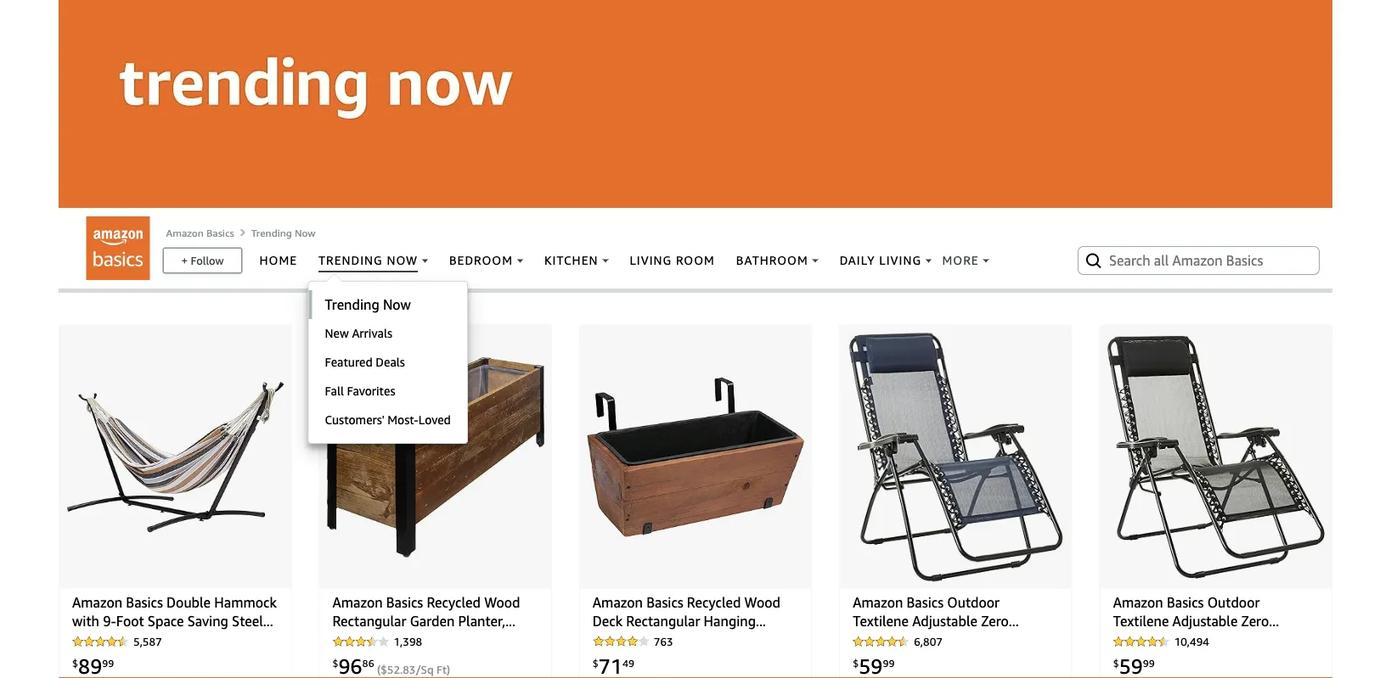 Task type: vqa. For each thing, say whether or not it's contained in the screenshot.
in within Cats can't resist the delectable taste of TEMPTATIONS, so give your cat these purrfect TEMPTATIONS Classic Cat Treats… they'll come running the moment you open the pack. Each of these tasty seafood flavor cat food treats has less than 2 calories and provides an irresistible combination of both crunchy and soft textures. They also come in a cat-proof, super value-sized tub, so your feline friend can enjoy plenty of their favorite snack when you open it… but never when they shouldn't! These TEMPTATIONS Classic Cat Treats are a perfect addition to your cat's normal feeding routine: Use them as a treat, a meal, or a cat food topper. Based on 2019 Nielsen sales data.
no



Task type: describe. For each thing, give the bounding box(es) containing it.
amazon basics logo image
[[86, 217, 150, 280]]

amazon basics outdoor textilene adjustable zero gravity folding reclining lounge chair with pillow, 26", navy blue image
[[849, 333, 1063, 582]]

follow
[[191, 254, 224, 267]]

sq
[[421, 664, 434, 677]]

trending
[[251, 227, 292, 239]]

search image
[[1084, 250, 1104, 271]]

now
[[295, 227, 316, 239]]

83
[[403, 664, 416, 677]]

$ for 5,587
[[72, 657, 78, 669]]

+ follow
[[181, 254, 224, 267]]

+ follow button
[[164, 249, 241, 272]]

/
[[416, 664, 421, 677]]

(
[[377, 664, 381, 677]]

amazon basics recycled wood deck rectangular hanging planter, 2-pack, brown, classic, rustic, 18.9" x 7.87" x 7.5" image
[[587, 333, 805, 582]]

trending now
[[251, 227, 316, 239]]

basics
[[206, 227, 234, 239]]

$ for 763
[[593, 657, 599, 669]]

trending now link
[[251, 227, 316, 239]]

$ for 6,807
[[853, 657, 859, 669]]



Task type: locate. For each thing, give the bounding box(es) containing it.
amazon basics link
[[166, 227, 234, 239]]

amazon basics
[[166, 227, 234, 239]]

10,494
[[1175, 636, 1210, 649]]

2 horizontal spatial 99
[[1143, 657, 1155, 669]]

amazon basics recycled wood rectangular garden planter, brown, 37 x 13 x 15 inch (lxwxh) image
[[327, 333, 544, 582]]

99
[[102, 657, 114, 669], [883, 657, 895, 669], [1143, 657, 1155, 669]]

99 for 10,494
[[1143, 657, 1155, 669]]

$
[[72, 657, 78, 669], [333, 657, 339, 669], [593, 657, 599, 669], [853, 657, 859, 669], [1113, 657, 1119, 669], [381, 664, 387, 677]]

6,807
[[914, 636, 943, 649]]

amazon basics outdoor textilene adjustable zero gravity folding reclining lounge chair with pillow, 26", black image
[[1107, 333, 1325, 582]]

1,398
[[394, 636, 422, 649]]

5,587
[[133, 636, 162, 649]]

2 99 from the left
[[883, 657, 895, 669]]

.
[[400, 664, 403, 677]]

763
[[654, 636, 673, 649]]

86
[[362, 657, 374, 669]]

1 99 from the left
[[102, 657, 114, 669]]

amazon
[[166, 227, 204, 239]]

Search all Amazon Basics search field
[[1110, 246, 1292, 275]]

3 99 from the left
[[1143, 657, 1155, 669]]

ft
[[437, 664, 447, 677]]

1 horizontal spatial 99
[[883, 657, 895, 669]]

amazon basics double hammock with 9-foot space saving steel stand and carrying case, 400 lb capacity, 46.01 x 118 x 39.37 in, multi color, 50.39"l x 9.64"w image
[[66, 333, 284, 582]]

52
[[387, 664, 400, 677]]

49
[[623, 657, 635, 669]]

( $ 52 . 83 / sq ft )
[[377, 664, 450, 677]]

$ for 10,494
[[1113, 657, 1119, 669]]

99 for 5,587
[[102, 657, 114, 669]]

0 horizontal spatial 99
[[102, 657, 114, 669]]

)
[[447, 664, 450, 677]]

+
[[181, 254, 188, 267]]

99 for 6,807
[[883, 657, 895, 669]]



